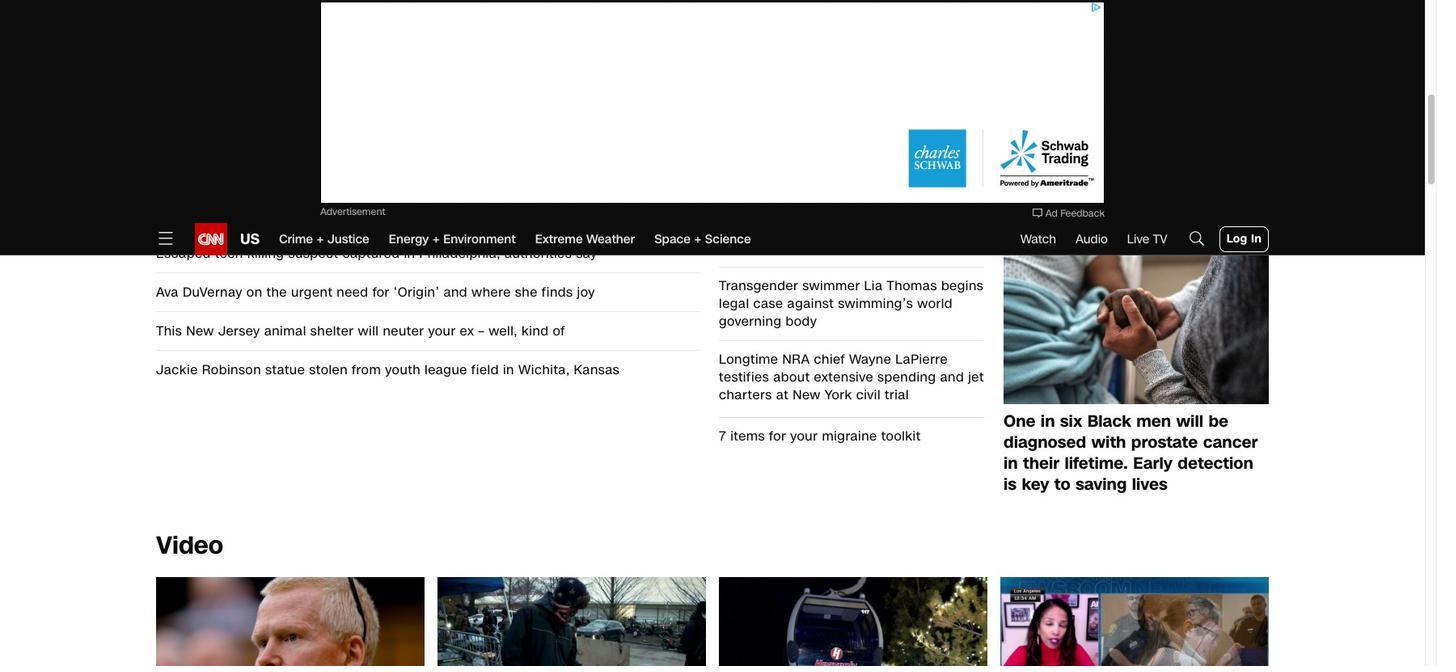 Task type: locate. For each thing, give the bounding box(es) containing it.
1 horizontal spatial as
[[821, 0, 835, 18]]

texas up agents.
[[719, 129, 754, 148]]

2 left police
[[356, 205, 364, 224]]

will inside one in six black men will be diagnosed with prostate cancer in their lifetime. early detection is key to saving lives
[[1176, 410, 1204, 433]]

2
[[156, 205, 164, 224], [356, 205, 364, 224]]

federal report finds steady rise in hate crimes at schools
[[156, 128, 519, 146]]

texas inside anguish lingers as transgender kids' families seek medical care outside texas — and fight a state ban
[[943, 17, 978, 36]]

kcra woman stuck ski lift vpx 1 image
[[719, 578, 988, 666]]

hawaii officials identify 70-year-old mother as the last of the 100 known victims of the lahaina wildfire link
[[719, 203, 984, 257]]

families
[[719, 17, 768, 36]]

1 vertical spatial what
[[1004, 214, 1044, 237]]

will left neuter
[[358, 322, 379, 341]]

jackie
[[156, 361, 198, 379]]

0 vertical spatial texas
[[943, 17, 978, 36]]

0 horizontal spatial 2
[[156, 205, 164, 224]]

and inside texas seized part of the us-mexico border and blocked federal border patrol agents. here's what happened next
[[765, 147, 789, 165]]

1 horizontal spatial texas
[[943, 17, 978, 36]]

environment
[[443, 231, 516, 248]]

testifies inside juror testifies comments by clerk of court influenced her decision to convict alex murdaugh of murder
[[203, 61, 267, 84]]

0 vertical spatial alex murdaugh, convicted of killing his wife, maggie, and younger son, paul, in june 2021, sits during a hearing on a motion for a retrial, tuesday, jan. 16, 2024, at the richland county judicial center in columbia, s.c. image
[[156, 0, 700, 43]]

0 vertical spatial what
[[815, 165, 846, 183]]

at right the crimes
[[453, 128, 466, 146]]

0 horizontal spatial testifies
[[203, 61, 267, 84]]

at inside longtime nra chief wayne lapierre testifies about extensive spending and jet charters at new york civil trial
[[776, 385, 789, 404]]

body
[[786, 312, 817, 330]]

to left 'convict'
[[156, 83, 172, 105]]

bill
[[875, 73, 894, 92]]

0 horizontal spatial men
[[1054, 130, 1089, 152]]

thomas
[[887, 276, 937, 295]]

space + science
[[654, 231, 751, 248]]

she
[[515, 283, 538, 302]]

0 vertical spatial ban
[[844, 35, 868, 54]]

70-
[[870, 203, 891, 221]]

border up officers at left
[[425, 167, 468, 185]]

what down part
[[815, 165, 846, 183]]

schools
[[800, 91, 849, 110], [470, 128, 519, 146]]

1 horizontal spatial +
[[433, 231, 440, 248]]

watching
[[1047, 172, 1120, 195]]

as inside hawaii officials identify 70-year-old mother as the last of the 100 known victims of the lahaina wildfire
[[769, 220, 783, 239]]

gas
[[560, 167, 584, 185]]

alex murdaugh, convicted of killing his wife, maggie, and younger son, paul, in june 2021, sits during a hearing on a motion for a retrial, tuesday, jan. 16, 2024, at the richland county judicial center in columbia, s.c. image
[[156, 0, 700, 43], [156, 578, 425, 666]]

1 vertical spatial at
[[453, 128, 466, 146]]

kansas up the it's
[[1083, 151, 1140, 173]]

east,
[[390, 167, 421, 185]]

happened
[[850, 165, 915, 183]]

transgender swimmer lia thomas begins legal case against swimming's world governing body link
[[719, 276, 984, 330]]

a right fight
[[797, 35, 804, 54]]

watch link
[[1020, 231, 1056, 248]]

0 horizontal spatial texas
[[719, 129, 754, 148]]

finds left joy
[[542, 283, 573, 302]]

+ for energy
[[433, 231, 440, 248]]

a inside three men were found dead outside a kansas city home after watching the chiefs. two weeks later, it's still not clear what killed them
[[1068, 151, 1077, 173]]

2 horizontal spatial +
[[694, 231, 702, 248]]

3 + from the left
[[694, 231, 702, 248]]

outside right care
[[892, 17, 939, 36]]

1 horizontal spatial men
[[1137, 410, 1171, 433]]

as right mother
[[769, 220, 783, 239]]

1 horizontal spatial 2
[[356, 205, 364, 224]]

killing
[[247, 244, 284, 263]]

at right "charters"
[[776, 385, 789, 404]]

+ for crime
[[317, 231, 324, 248]]

at inside utah legislature passes bill to ban dei programs at schools and in government
[[784, 91, 796, 110]]

new left york
[[793, 385, 821, 404]]

city
[[1145, 151, 1176, 173]]

0 horizontal spatial schools
[[470, 128, 519, 146]]

0 vertical spatial at
[[784, 91, 796, 110]]

kids'
[[921, 0, 951, 18]]

2 dead, including suspect, and 2 police officers wounded in florida shootout
[[156, 205, 645, 224]]

mother
[[719, 220, 764, 239]]

here's
[[770, 165, 811, 183]]

schools for federal
[[800, 91, 849, 110]]

0 horizontal spatial what
[[815, 165, 846, 183]]

1 vertical spatial border
[[425, 167, 468, 185]]

1 horizontal spatial outside
[[1004, 151, 1063, 173]]

0 horizontal spatial new
[[186, 322, 214, 341]]

one in six black men will be diagnosed with prostate cancer in their lifetime. early detection is key to saving lives link
[[1004, 410, 1269, 496]]

live tv
[[1127, 231, 1168, 248]]

federal report finds steady rise in hate crimes at schools link
[[156, 128, 700, 146]]

1 vertical spatial will
[[1176, 410, 1204, 433]]

100
[[879, 220, 903, 239]]

medical
[[806, 17, 856, 36]]

+ down officers at left
[[433, 231, 440, 248]]

of right part
[[833, 129, 846, 148]]

0 vertical spatial a
[[797, 35, 804, 54]]

1 vertical spatial as
[[769, 220, 783, 239]]

+ right crime
[[317, 231, 324, 248]]

0 vertical spatial new
[[186, 322, 214, 341]]

1 vertical spatial ban
[[914, 73, 938, 92]]

state
[[809, 35, 840, 54]]

key
[[1022, 473, 1049, 496]]

1 horizontal spatial a
[[1068, 151, 1077, 173]]

their
[[1023, 452, 1060, 475]]

detection
[[1178, 452, 1254, 475]]

wounded
[[463, 205, 522, 224]]

and
[[735, 35, 760, 54], [853, 91, 877, 110], [765, 147, 789, 165], [328, 205, 352, 224], [444, 283, 468, 302], [940, 368, 964, 386]]

this new jersey animal shelter will neuter your ex – well, kind of
[[156, 322, 565, 341]]

kc chiefs fans deaths 1 image
[[1004, 0, 1269, 124]]

what inside three men were found dead outside a kansas city home after watching the chiefs. two weeks later, it's still not clear what killed them
[[1004, 214, 1044, 237]]

1 vertical spatial schools
[[470, 128, 519, 146]]

finds
[[250, 128, 282, 146], [542, 283, 573, 302]]

escaped
[[156, 244, 211, 263]]

the
[[850, 129, 870, 148], [1125, 172, 1151, 195], [787, 220, 808, 239], [855, 220, 875, 239], [784, 238, 805, 257], [267, 283, 287, 302]]

in left florida
[[526, 205, 537, 224]]

1 horizontal spatial new
[[793, 385, 821, 404]]

0 vertical spatial outside
[[892, 17, 939, 36]]

testifies left about
[[719, 368, 769, 386]]

1 horizontal spatial testifies
[[719, 368, 769, 386]]

clerk
[[386, 61, 425, 84]]

authorities
[[505, 244, 572, 263]]

anguish
[[719, 0, 770, 18]]

extreme
[[535, 231, 583, 248]]

0 vertical spatial as
[[821, 0, 835, 18]]

0 horizontal spatial as
[[769, 220, 783, 239]]

schools up part
[[800, 91, 849, 110]]

to right key at the right
[[1055, 473, 1071, 496]]

schools inside utah legislature passes bill to ban dei programs at schools and in government
[[800, 91, 849, 110]]

1 horizontal spatial ban
[[914, 73, 938, 92]]

0 vertical spatial testifies
[[203, 61, 267, 84]]

diagnosed
[[1004, 431, 1086, 454]]

comments
[[272, 61, 356, 84]]

three men were found dead outside a kansas city home after watching the chiefs. two weeks later, it's still not clear what killed them link
[[1004, 130, 1269, 237]]

1 horizontal spatial finds
[[542, 283, 573, 302]]

will left be
[[1176, 410, 1204, 433]]

china
[[635, 167, 671, 185]]

men
[[1054, 130, 1089, 152], [1137, 410, 1171, 433]]

1 vertical spatial finds
[[542, 283, 573, 302]]

and right border
[[765, 147, 789, 165]]

ban left dei at the right top
[[914, 73, 938, 92]]

be
[[1209, 410, 1229, 433]]

1 vertical spatial outside
[[1004, 151, 1063, 173]]

0 vertical spatial will
[[358, 322, 379, 341]]

know
[[228, 167, 263, 185]]

1 horizontal spatial kansas
[[1083, 151, 1140, 173]]

0 vertical spatial men
[[1054, 130, 1089, 152]]

nyc tent city pazmino screengrab image
[[438, 578, 706, 666]]

swimming's
[[838, 294, 913, 313]]

officials
[[765, 203, 815, 221]]

this
[[156, 322, 182, 341]]

spending
[[878, 368, 936, 386]]

texas up dei at the right top
[[943, 17, 978, 36]]

at up seized
[[784, 91, 796, 110]]

0 horizontal spatial outside
[[892, 17, 939, 36]]

0 vertical spatial for
[[267, 167, 284, 185]]

a up later,
[[1068, 151, 1077, 173]]

need
[[337, 283, 369, 302]]

blocked
[[793, 147, 844, 165]]

and left where
[[444, 283, 468, 302]]

by
[[362, 61, 381, 84]]

men left were
[[1054, 130, 1089, 152]]

and up us-
[[853, 91, 877, 110]]

men up "early"
[[1137, 410, 1171, 433]]

0 vertical spatial kansas
[[1083, 151, 1140, 173]]

log in
[[1227, 231, 1262, 247]]

at for crimes
[[453, 128, 466, 146]]

to inside juror testifies comments by clerk of court influenced her decision to convict alex murdaugh of murder
[[156, 83, 172, 105]]

1 vertical spatial testifies
[[719, 368, 769, 386]]

ban inside utah legislature passes bill to ban dei programs at schools and in government
[[914, 73, 938, 92]]

dead
[[1189, 130, 1229, 152]]

1 + from the left
[[317, 231, 324, 248]]

in up us-
[[881, 91, 893, 110]]

wayne
[[849, 350, 892, 368]]

nra
[[783, 350, 810, 368]]

0 horizontal spatial border
[[425, 167, 468, 185]]

for right need
[[373, 283, 390, 302]]

outside up weeks
[[1004, 151, 1063, 173]]

chiefs.
[[1156, 172, 1211, 195]]

border left "patrol"
[[896, 147, 939, 165]]

1 horizontal spatial what
[[1004, 214, 1044, 237]]

0 horizontal spatial ban
[[844, 35, 868, 54]]

testifies right juror
[[203, 61, 267, 84]]

legislature
[[753, 73, 823, 92]]

+ right space
[[694, 231, 702, 248]]

0 vertical spatial schools
[[800, 91, 849, 110]]

to right bill
[[898, 73, 910, 92]]

1 vertical spatial men
[[1137, 410, 1171, 433]]

cancer
[[1203, 431, 1258, 454]]

seek
[[772, 17, 802, 36]]

0 horizontal spatial finds
[[250, 128, 282, 146]]

2 up open menu icon
[[156, 205, 164, 224]]

kansas right wichita,
[[574, 361, 620, 379]]

—
[[719, 35, 731, 54]]

new
[[186, 322, 214, 341], [793, 385, 821, 404]]

2 + from the left
[[433, 231, 440, 248]]

as right 'lingers'
[[821, 0, 835, 18]]

5 things to know for jan. 29: middle east, border battle, taxes, gas prices, china link
[[156, 167, 700, 185]]

report
[[207, 128, 246, 146]]

in right the field
[[503, 361, 514, 379]]

0 vertical spatial border
[[896, 147, 939, 165]]

1 horizontal spatial border
[[896, 147, 939, 165]]

0 horizontal spatial +
[[317, 231, 324, 248]]

lia
[[864, 276, 883, 295]]

1 vertical spatial new
[[793, 385, 821, 404]]

weather
[[586, 231, 635, 248]]

on
[[247, 283, 263, 302]]

1 vertical spatial a
[[1068, 151, 1077, 173]]

next
[[919, 165, 946, 183]]

alex
[[240, 83, 275, 105]]

0 horizontal spatial a
[[797, 35, 804, 54]]

at for programs
[[784, 91, 796, 110]]

+ for space
[[694, 231, 702, 248]]

2 vertical spatial at
[[776, 385, 789, 404]]

rise
[[332, 128, 355, 146]]

1 horizontal spatial for
[[373, 283, 390, 302]]

border
[[896, 147, 939, 165], [425, 167, 468, 185]]

0 horizontal spatial will
[[358, 322, 379, 341]]

1 horizontal spatial will
[[1176, 410, 1204, 433]]

what left ad
[[1004, 214, 1044, 237]]

and up justice at the top left of the page
[[328, 205, 352, 224]]

1 vertical spatial alex murdaugh, convicted of killing his wife, maggie, and younger son, paul, in june 2021, sits during a hearing on a motion for a retrial, tuesday, jan. 16, 2024, at the richland county judicial center in columbia, s.c. image
[[156, 578, 425, 666]]

things
[[169, 167, 208, 185]]

border
[[719, 147, 761, 165]]

and right —
[[735, 35, 760, 54]]

schools up battle,
[[470, 128, 519, 146]]

home
[[1182, 151, 1226, 173]]

and left jet
[[940, 368, 964, 386]]

kansas inside three men were found dead outside a kansas city home after watching the chiefs. two weeks later, it's still not clear what killed them
[[1083, 151, 1140, 173]]

weeks
[[1004, 193, 1055, 216]]

finds right report
[[250, 128, 282, 146]]

1 vertical spatial texas
[[719, 129, 754, 148]]

neuter
[[383, 322, 424, 341]]

new right the this
[[186, 322, 214, 341]]

killed
[[1049, 214, 1091, 237]]

utah
[[719, 73, 749, 92]]

0 horizontal spatial for
[[267, 167, 284, 185]]

ban right state
[[844, 35, 868, 54]]

1 horizontal spatial schools
[[800, 91, 849, 110]]

for left jan.
[[267, 167, 284, 185]]

new inside longtime nra chief wayne lapierre testifies about extensive spending and jet charters at new york civil trial
[[793, 385, 821, 404]]

1 vertical spatial kansas
[[574, 361, 620, 379]]



Task type: describe. For each thing, give the bounding box(es) containing it.
and inside anguish lingers as transgender kids' families seek medical care outside texas — and fight a state ban
[[735, 35, 760, 54]]

governing
[[719, 312, 782, 330]]

two
[[1216, 172, 1249, 195]]

–
[[478, 322, 485, 341]]

jackie robinson statue stolen from youth league field in wichita, kansas link
[[156, 361, 700, 379]]

to inside utah legislature passes bill to ban dei programs at schools and in government
[[898, 73, 910, 92]]

in right rise at the top left
[[359, 128, 370, 146]]

in right the 'captured'
[[404, 244, 415, 263]]

border inside texas seized part of the us-mexico border and blocked federal border patrol agents. here's what happened next
[[896, 147, 939, 165]]

transgender
[[719, 276, 798, 295]]

as inside anguish lingers as transgender kids' families seek medical care outside texas — and fight a state ban
[[821, 0, 835, 18]]

outside inside three men were found dead outside a kansas city home after watching the chiefs. two weeks later, it's still not clear what killed them
[[1004, 151, 1063, 173]]

this new jersey animal shelter will neuter your ex – well, kind of link
[[156, 322, 700, 341]]

will for men
[[1176, 410, 1204, 433]]

schools for battle,
[[470, 128, 519, 146]]

field
[[471, 361, 499, 379]]

lahaina
[[809, 238, 859, 257]]

later,
[[1060, 193, 1100, 216]]

three
[[1004, 130, 1049, 152]]

audio
[[1076, 231, 1108, 248]]

from
[[352, 361, 381, 379]]

case
[[753, 294, 783, 313]]

men inside three men were found dead outside a kansas city home after watching the chiefs. two weeks later, it's still not clear what killed them
[[1054, 130, 1089, 152]]

escaped teen killing suspect captured in philadelphia, authorities say
[[156, 244, 597, 263]]

5
[[156, 167, 164, 185]]

video link
[[156, 529, 223, 563]]

jersey
[[218, 322, 260, 341]]

in
[[1251, 231, 1262, 247]]

search icon image
[[1187, 228, 1206, 248]]

0 vertical spatial finds
[[250, 128, 282, 146]]

shootout
[[589, 205, 645, 224]]

1 vertical spatial for
[[373, 283, 390, 302]]

urgent
[[291, 283, 333, 302]]

ava duvernay on the urgent need for 'origin' and where she finds joy
[[156, 283, 595, 302]]

in left their
[[1004, 452, 1018, 475]]

her
[[587, 61, 613, 84]]

duvernay
[[183, 283, 242, 302]]

battle,
[[472, 167, 512, 185]]

1 2 from the left
[[156, 205, 164, 224]]

jan.
[[288, 167, 315, 185]]

of right clerk
[[430, 61, 446, 84]]

log in link
[[1219, 226, 1269, 252]]

still
[[1135, 193, 1163, 216]]

including
[[208, 205, 266, 224]]

a inside anguish lingers as transgender kids' families seek medical care outside texas — and fight a state ban
[[797, 35, 804, 54]]

legal
[[719, 294, 749, 313]]

seized
[[758, 129, 799, 148]]

exp michigan school shooter mother areva martin intv 012803aseg2 cnni us_00013426.png image
[[1001, 578, 1269, 666]]

where
[[472, 283, 511, 302]]

what inside texas seized part of the us-mexico border and blocked federal border patrol agents. here's what happened next
[[815, 165, 846, 183]]

ava duvernay on the urgent need for 'origin' and where she finds joy link
[[156, 283, 700, 302]]

court
[[451, 61, 493, 84]]

of right kind
[[553, 322, 565, 341]]

convict
[[177, 83, 235, 105]]

1 alex murdaugh, convicted of killing his wife, maggie, and younger son, paul, in june 2021, sits during a hearing on a motion for a retrial, tuesday, jan. 16, 2024, at the richland county judicial center in columbia, s.c. image from the top
[[156, 0, 700, 43]]

2 alex murdaugh, convicted of killing his wife, maggie, and younger son, paul, in june 2021, sits during a hearing on a motion for a retrial, tuesday, jan. 16, 2024, at the richland county judicial center in columbia, s.c. image from the top
[[156, 578, 425, 666]]

video
[[156, 529, 223, 563]]

victims
[[719, 238, 764, 257]]

your
[[428, 322, 456, 341]]

of right victims
[[768, 238, 780, 257]]

advertisement element
[[320, 2, 1105, 204]]

in left six
[[1041, 410, 1055, 433]]

charters
[[719, 385, 772, 404]]

'origin'
[[394, 283, 439, 302]]

them
[[1096, 214, 1137, 237]]

of inside texas seized part of the us-mexico border and blocked federal border patrol agents. here's what happened next
[[833, 129, 846, 148]]

longtime nra chief wayne lapierre testifies about extensive spending and jet charters at new york civil trial
[[719, 350, 984, 404]]

juror testifies comments by clerk of court influenced her decision to convict alex murdaugh of murder
[[156, 61, 684, 105]]

transgender
[[839, 0, 917, 18]]

0 horizontal spatial kansas
[[574, 361, 620, 379]]

the inside three men were found dead outside a kansas city home after watching the chiefs. two weeks later, it's still not clear what killed them
[[1125, 172, 1151, 195]]

prices,
[[588, 167, 631, 185]]

decision
[[618, 61, 684, 84]]

dead,
[[168, 205, 204, 224]]

stolen
[[309, 361, 348, 379]]

and inside longtime nra chief wayne lapierre testifies about extensive spending and jet charters at new york civil trial
[[940, 368, 964, 386]]

of right last
[[838, 220, 851, 239]]

league
[[425, 361, 467, 379]]

us-
[[874, 129, 897, 148]]

to left know
[[212, 167, 224, 185]]

tv
[[1153, 231, 1168, 248]]

one in six black men will be diagnosed with prostate cancer in their lifetime. early detection is key to saving lives
[[1004, 410, 1258, 496]]

of left clerk
[[366, 83, 381, 105]]

world
[[918, 294, 953, 313]]

youth
[[385, 361, 421, 379]]

energy + environment
[[389, 231, 516, 248]]

ex
[[460, 322, 474, 341]]

the inside texas seized part of the us-mexico border and blocked federal border patrol agents. here's what happened next
[[850, 129, 870, 148]]

watch
[[1020, 231, 1056, 248]]

2 dead, including suspect, and 2 police officers wounded in florida shootout link
[[156, 205, 700, 224]]

old
[[923, 203, 942, 221]]

will for shelter
[[358, 322, 379, 341]]

anguish lingers as transgender kids' families seek medical care outside texas — and fight a state ban link
[[719, 0, 984, 54]]

texas inside texas seized part of the us-mexico border and blocked federal border patrol agents. here's what happened next
[[719, 129, 754, 148]]

testifies inside longtime nra chief wayne lapierre testifies about extensive spending and jet charters at new york civil trial
[[719, 368, 769, 386]]

black man hospital bed stock restricted image
[[1004, 255, 1269, 404]]

steady
[[286, 128, 328, 146]]

extreme weather link
[[535, 223, 635, 256]]

statue
[[265, 361, 305, 379]]

trial
[[885, 385, 909, 404]]

2 2 from the left
[[356, 205, 364, 224]]

men inside one in six black men will be diagnosed with prostate cancer in their lifetime. early detection is key to saving lives
[[1137, 410, 1171, 433]]

part
[[803, 129, 829, 148]]

dei
[[942, 73, 964, 92]]

and inside utah legislature passes bill to ban dei programs at schools and in government
[[853, 91, 877, 110]]

ban inside anguish lingers as transgender kids' families seek medical care outside texas — and fight a state ban
[[844, 35, 868, 54]]

about
[[773, 368, 810, 386]]

murdaugh
[[280, 83, 360, 105]]

escaped teen killing suspect captured in philadelphia, authorities say link
[[156, 244, 700, 263]]

crime + justice link
[[279, 223, 370, 256]]

middle
[[343, 167, 386, 185]]

captured
[[342, 244, 400, 263]]

to inside one in six black men will be diagnosed with prostate cancer in their lifetime. early detection is key to saving lives
[[1055, 473, 1071, 496]]

longtime nra chief wayne lapierre testifies about extensive spending and jet charters at new york civil trial link
[[719, 350, 984, 404]]

justice
[[328, 231, 370, 248]]

lifetime.
[[1065, 452, 1128, 475]]

chief
[[814, 350, 845, 368]]

open menu icon image
[[156, 228, 176, 248]]

with
[[1092, 431, 1126, 454]]

outside inside anguish lingers as transgender kids' families seek medical care outside texas — and fight a state ban
[[892, 17, 939, 36]]

in inside utah legislature passes bill to ban dei programs at schools and in government
[[881, 91, 893, 110]]

murder
[[386, 83, 443, 105]]

robinson
[[202, 361, 261, 379]]

care
[[860, 17, 888, 36]]

civil
[[856, 385, 881, 404]]



Task type: vqa. For each thing, say whether or not it's contained in the screenshot.
the movers for Stock movers
no



